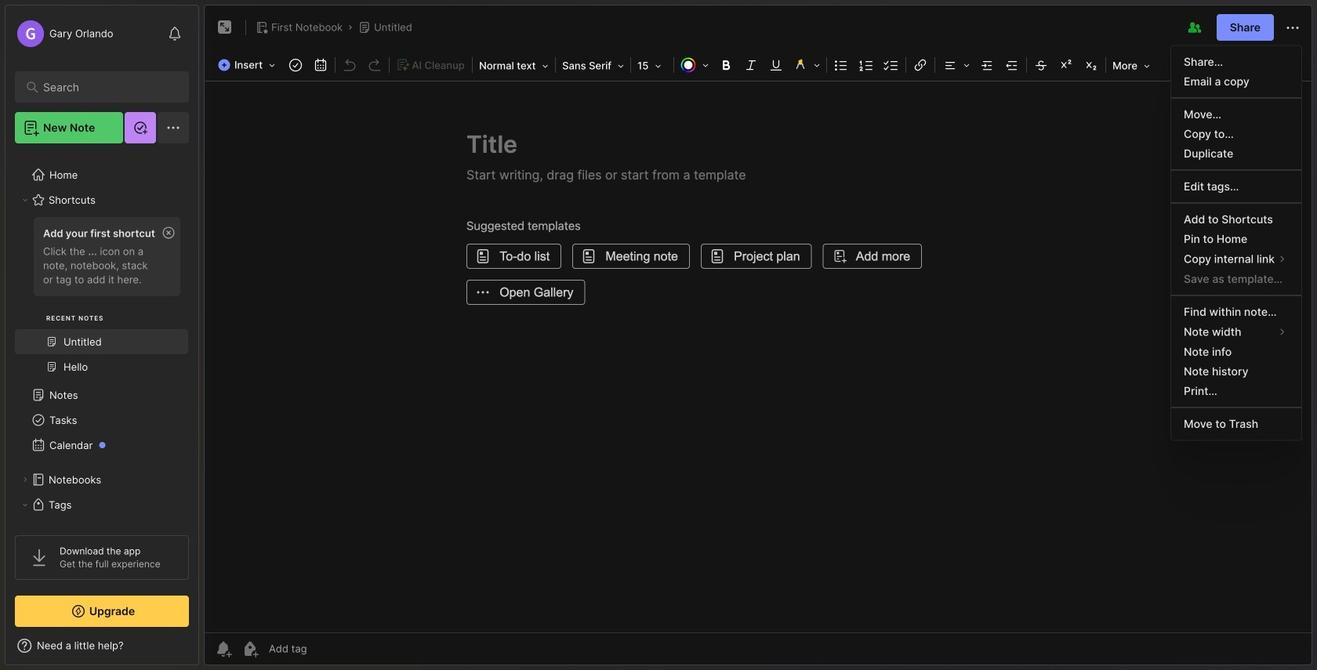 Task type: vqa. For each thing, say whether or not it's contained in the screenshot.
Indent image
yes



Task type: locate. For each thing, give the bounding box(es) containing it.
Copy internal link field
[[1171, 249, 1302, 269]]

Font size field
[[633, 55, 672, 77]]

WHAT'S NEW field
[[5, 634, 198, 659]]

Note width field
[[1171, 322, 1302, 342]]

calendar event image
[[310, 54, 332, 76]]

group inside main "element"
[[15, 212, 188, 389]]

note window element
[[204, 5, 1313, 670]]

Heading level field
[[474, 55, 554, 77]]

None search field
[[43, 78, 168, 96]]

indent image
[[976, 54, 998, 76]]

strikethrough image
[[1030, 54, 1052, 76]]

Note Editor text field
[[205, 81, 1312, 633]]

More actions field
[[1284, 18, 1302, 37]]

expand notebooks image
[[20, 475, 30, 485]]

none search field inside main "element"
[[43, 78, 168, 96]]

add a reminder image
[[214, 640, 233, 659]]

group
[[15, 212, 188, 389]]

Alignment field
[[937, 54, 975, 76]]

Font color field
[[676, 54, 714, 76]]

bold image
[[715, 54, 737, 76]]

bulleted list image
[[830, 54, 852, 76]]

More field
[[1108, 55, 1155, 77]]

task image
[[285, 54, 307, 76]]

Add tag field
[[267, 642, 385, 656]]

outdent image
[[1001, 54, 1023, 76]]

expand note image
[[216, 18, 234, 37]]

tree
[[5, 153, 198, 670]]



Task type: describe. For each thing, give the bounding box(es) containing it.
Account field
[[15, 18, 113, 49]]

superscript image
[[1055, 54, 1077, 76]]

click to collapse image
[[198, 641, 210, 660]]

add tag image
[[241, 640, 260, 659]]

more actions image
[[1284, 18, 1302, 37]]

Font family field
[[558, 55, 629, 77]]

main element
[[0, 0, 204, 670]]

subscript image
[[1081, 54, 1103, 76]]

dropdown list menu
[[1171, 52, 1302, 434]]

Insert field
[[214, 54, 283, 76]]

checklist image
[[881, 54, 903, 76]]

expand tags image
[[20, 500, 30, 510]]

Highlight field
[[789, 54, 825, 76]]

numbered list image
[[856, 54, 877, 76]]

Search text field
[[43, 80, 168, 95]]

underline image
[[765, 54, 787, 76]]

italic image
[[740, 54, 762, 76]]

tree inside main "element"
[[5, 153, 198, 670]]

insert link image
[[910, 54, 932, 76]]



